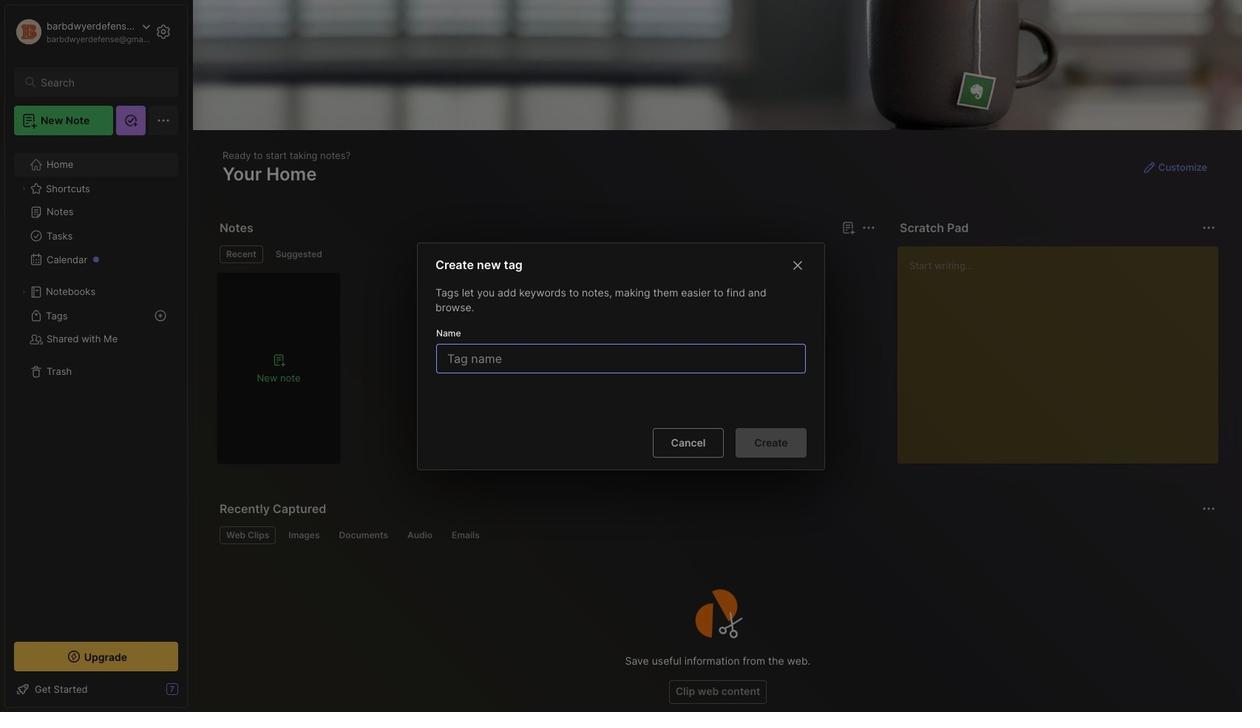 Task type: describe. For each thing, give the bounding box(es) containing it.
Tag name text field
[[446, 344, 800, 372]]

2 tab list from the top
[[220, 527, 1214, 544]]

main element
[[0, 0, 192, 712]]

expand notebooks image
[[19, 288, 28, 297]]

Start writing… text field
[[910, 246, 1218, 452]]

settings image
[[155, 23, 172, 41]]



Task type: vqa. For each thing, say whether or not it's contained in the screenshot.
Tag name text box
yes



Task type: locate. For each thing, give the bounding box(es) containing it.
1 vertical spatial tab list
[[220, 527, 1214, 544]]

tree inside main 'element'
[[5, 144, 187, 629]]

Search text field
[[41, 75, 165, 90]]

1 tab list from the top
[[220, 246, 874, 263]]

close image
[[789, 256, 807, 274]]

tree
[[5, 144, 187, 629]]

0 vertical spatial tab list
[[220, 246, 874, 263]]

tab
[[220, 246, 263, 263], [269, 246, 329, 263], [220, 527, 276, 544], [282, 527, 327, 544], [333, 527, 395, 544], [401, 527, 439, 544], [445, 527, 487, 544]]

none search field inside main 'element'
[[41, 73, 165, 91]]

tab list
[[220, 246, 874, 263], [220, 527, 1214, 544]]

None search field
[[41, 73, 165, 91]]



